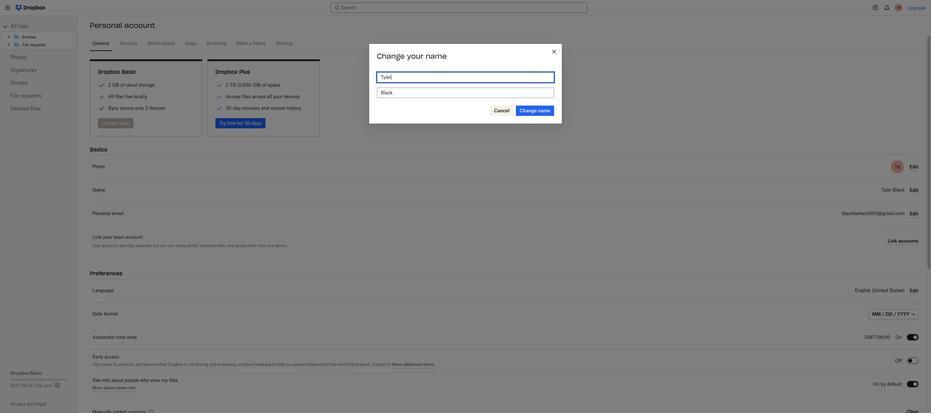 Task type: vqa. For each thing, say whether or not it's contained in the screenshot.
the topmost access
yes



Task type: describe. For each thing, give the bounding box(es) containing it.
friend
[[253, 41, 265, 46]]

easily
[[175, 243, 186, 248]]

recommended image for 2
[[215, 82, 223, 89]]

requests
[[21, 93, 41, 99]]

access for get access to products and features that dropbox is still testing and evaluating, and give feedback to help our product teams build the best final product. subject to
[[100, 363, 113, 367]]

get more space image
[[53, 382, 61, 389]]

english (united states)
[[855, 289, 905, 293]]

apps tab
[[183, 36, 199, 51]]

storage
[[139, 82, 155, 88]]

is
[[184, 363, 187, 367]]

all
[[267, 94, 272, 99]]

all files live locally
[[108, 94, 147, 99]]

0 vertical spatial account
[[124, 21, 155, 30]]

best
[[338, 363, 346, 367]]

28.57 kb of 2 gb used
[[10, 384, 52, 388]]

final
[[347, 363, 355, 367]]

refer
[[237, 41, 248, 46]]

teams
[[308, 363, 320, 367]]

gmt-08:00
[[865, 336, 890, 340]]

personal email
[[92, 212, 124, 216]]

zone
[[127, 336, 137, 340]]

recovery
[[242, 105, 260, 111]]

dropbox up 2 gb of cloud storage
[[98, 69, 120, 75]]

tab list containing general
[[90, 35, 921, 51]]

2 tb (2,000 gb) of space
[[226, 82, 280, 88]]

refer a friend tab
[[234, 36, 268, 51]]

gb)
[[253, 82, 261, 88]]

tb
[[230, 82, 236, 88]]

date
[[92, 312, 103, 317]]

product.
[[356, 363, 371, 367]]

your accounts will stay separate, but you can easily switch between them and access both from any device.
[[92, 243, 288, 248]]

change for change your name
[[377, 52, 405, 61]]

link your team account
[[92, 235, 143, 240]]

access
[[226, 94, 241, 99]]

privacy
[[10, 401, 25, 407]]

features
[[143, 363, 158, 367]]

dropbox plus
[[215, 69, 250, 75]]

1 vertical spatial your
[[273, 94, 283, 99]]

general tab
[[90, 36, 112, 51]]

history
[[287, 105, 301, 111]]

sync
[[108, 105, 119, 111]]

blacklashes1000@gmail.com
[[842, 212, 905, 216]]

time
[[116, 336, 126, 340]]

our
[[286, 363, 292, 367]]

refer a friend
[[237, 41, 265, 46]]

sync across only 3 devices
[[108, 105, 165, 111]]

a
[[249, 41, 252, 46]]

all files
[[10, 24, 28, 29]]

gmt-
[[865, 336, 877, 340]]

all files tree
[[1, 22, 77, 50]]

files right my
[[169, 378, 178, 383]]

version
[[270, 105, 286, 111]]

file requests link
[[10, 90, 67, 102]]

dropbox up 28.57
[[10, 371, 29, 376]]

legal
[[36, 401, 46, 407]]

security tab
[[117, 36, 140, 51]]

(united
[[872, 289, 888, 293]]

any
[[267, 243, 274, 248]]

early
[[92, 355, 103, 360]]

2 gb of cloud storage
[[108, 82, 155, 88]]

your for change your name
[[407, 52, 424, 61]]

tyler black
[[881, 188, 905, 193]]

1 vertical spatial account
[[126, 235, 143, 240]]

early access
[[92, 355, 119, 360]]

get access to products and features that dropbox is still testing and evaluating, and give feedback to help our product teams build the best final product. subject to
[[92, 363, 392, 367]]

cancel button
[[490, 106, 513, 116]]

by
[[881, 382, 886, 387]]

and left the legal
[[27, 401, 35, 407]]

product
[[293, 363, 307, 367]]

space
[[268, 82, 280, 88]]

accounts
[[102, 243, 118, 248]]

privacy and legal link
[[10, 401, 77, 407]]

photos link
[[10, 51, 67, 64]]

you
[[160, 243, 167, 248]]

0 vertical spatial basic
[[122, 69, 136, 75]]

off
[[895, 359, 902, 363]]

recommended image for 30-
[[215, 105, 223, 112]]

only
[[135, 105, 144, 111]]

format
[[104, 312, 118, 317]]

build
[[321, 363, 330, 367]]

cloud
[[126, 82, 137, 88]]

1 horizontal spatial across
[[252, 94, 266, 99]]

from
[[258, 243, 266, 248]]

deleted files link
[[10, 102, 67, 115]]

access for early access
[[104, 355, 119, 360]]

0 vertical spatial access
[[235, 243, 247, 248]]

all files link
[[10, 22, 77, 32]]

file requests
[[10, 93, 41, 99]]

but
[[153, 243, 159, 248]]

2 for dropbox basic
[[108, 82, 111, 88]]

between
[[200, 243, 216, 248]]

1 horizontal spatial gb
[[112, 82, 119, 88]]

on for on by default
[[873, 382, 880, 387]]

08:00
[[877, 336, 890, 340]]

branding tab
[[204, 36, 229, 51]]

0 vertical spatial devices
[[284, 94, 300, 99]]

general
[[92, 41, 109, 46]]

evaluating,
[[217, 363, 237, 367]]

1 vertical spatial across
[[120, 105, 134, 111]]

people
[[125, 378, 139, 383]]



Task type: locate. For each thing, give the bounding box(es) containing it.
0 vertical spatial change
[[377, 52, 405, 61]]

link
[[92, 235, 102, 240]]

0 horizontal spatial 2
[[33, 384, 35, 388]]

0 vertical spatial across
[[252, 94, 266, 99]]

to left products
[[114, 363, 117, 367]]

2 up "all files live locally"
[[108, 82, 111, 88]]

them
[[217, 243, 226, 248]]

28.57
[[10, 384, 20, 388]]

1 horizontal spatial change
[[520, 108, 537, 113]]

across
[[252, 94, 266, 99], [120, 105, 134, 111]]

1 vertical spatial devices
[[149, 105, 165, 111]]

devices up history
[[284, 94, 300, 99]]

day
[[233, 105, 241, 111]]

personal left email at the left bottom
[[92, 212, 111, 216]]

states)
[[889, 289, 905, 293]]

devices right 3
[[149, 105, 165, 111]]

security
[[120, 41, 137, 46]]

your inside dialog
[[407, 52, 424, 61]]

upgrade
[[908, 5, 926, 10]]

0 vertical spatial name
[[426, 52, 447, 61]]

sharing tab
[[273, 36, 295, 51]]

of for 28.57 kb of 2 gb used
[[28, 384, 32, 388]]

on by default
[[873, 382, 902, 387]]

access
[[235, 243, 247, 248], [104, 355, 119, 360], [100, 363, 113, 367]]

on left "by"
[[873, 382, 880, 387]]

1 horizontal spatial on
[[896, 336, 902, 340]]

signatures link
[[10, 64, 67, 77]]

dropbox
[[98, 69, 120, 75], [215, 69, 238, 75], [168, 363, 183, 367], [10, 371, 29, 376]]

shared
[[10, 81, 28, 86]]

on right the 08:00
[[896, 336, 902, 340]]

3 to from the left
[[387, 363, 391, 367]]

0 horizontal spatial all
[[10, 24, 17, 29]]

3
[[145, 105, 148, 111]]

1 horizontal spatial all
[[108, 94, 114, 99]]

preferences
[[90, 270, 122, 277]]

personal
[[90, 21, 122, 30], [92, 212, 111, 216]]

recommended image left tb
[[215, 82, 223, 89]]

of right gb)
[[262, 82, 267, 88]]

name
[[426, 52, 447, 61], [538, 108, 550, 113]]

tab list
[[90, 35, 921, 51]]

dropbox basic up 2 gb of cloud storage
[[98, 69, 136, 75]]

cancel
[[494, 108, 510, 113]]

switch
[[187, 243, 199, 248]]

account up security on the left top
[[124, 21, 155, 30]]

dropbox basic
[[98, 69, 136, 75], [10, 371, 42, 376]]

used
[[43, 384, 52, 388]]

gb left used
[[36, 384, 42, 388]]

files for access files across all your devices
[[242, 94, 251, 99]]

access down early access
[[100, 363, 113, 367]]

dropbox up tb
[[215, 69, 238, 75]]

automatic time zone
[[92, 336, 137, 340]]

1 vertical spatial all
[[108, 94, 114, 99]]

your
[[407, 52, 424, 61], [273, 94, 283, 99], [103, 235, 112, 240]]

0 horizontal spatial to
[[114, 363, 117, 367]]

0 horizontal spatial name
[[426, 52, 447, 61]]

who
[[140, 378, 149, 383]]

2 horizontal spatial your
[[407, 52, 424, 61]]

2 vertical spatial access
[[100, 363, 113, 367]]

all for all files
[[10, 24, 17, 29]]

team
[[114, 235, 124, 240]]

1 vertical spatial name
[[538, 108, 550, 113]]

and right them
[[227, 243, 234, 248]]

apps
[[185, 41, 196, 46]]

1 horizontal spatial 2
[[108, 82, 111, 88]]

and left give
[[238, 363, 245, 367]]

of right kb
[[28, 384, 32, 388]]

1 vertical spatial on
[[873, 382, 880, 387]]

change for change name
[[520, 108, 537, 113]]

files for all files
[[18, 24, 28, 29]]

0 vertical spatial all
[[10, 24, 17, 29]]

files inside tree
[[18, 24, 28, 29]]

(2,000
[[237, 82, 251, 88]]

tyler
[[881, 188, 892, 193]]

1 vertical spatial personal
[[92, 212, 111, 216]]

0 horizontal spatial devices
[[149, 105, 165, 111]]

0 vertical spatial your
[[407, 52, 424, 61]]

0 horizontal spatial your
[[103, 235, 112, 240]]

info
[[102, 378, 110, 383]]

1 to from the left
[[114, 363, 117, 367]]

signatures
[[10, 68, 37, 73]]

1 horizontal spatial of
[[120, 82, 125, 88]]

recommended image for access
[[215, 93, 223, 101]]

branding
[[207, 41, 226, 46]]

change your name
[[377, 52, 447, 61]]

all for all files live locally
[[108, 94, 114, 99]]

to
[[114, 363, 117, 367], [272, 363, 276, 367], [387, 363, 391, 367]]

0 vertical spatial on
[[896, 336, 902, 340]]

basic up 28.57 kb of 2 gb used
[[30, 371, 42, 376]]

1 recommended image from the top
[[215, 82, 223, 89]]

2 vertical spatial recommended image
[[215, 105, 223, 112]]

separate,
[[135, 243, 152, 248]]

files left live
[[115, 94, 124, 99]]

0 horizontal spatial of
[[28, 384, 32, 388]]

to left help
[[272, 363, 276, 367]]

gb left cloud
[[112, 82, 119, 88]]

all inside tree
[[10, 24, 17, 29]]

access right early
[[104, 355, 119, 360]]

1 vertical spatial basic
[[30, 371, 42, 376]]

about
[[111, 378, 123, 383]]

give
[[246, 363, 254, 367]]

2 right kb
[[33, 384, 35, 388]]

personal for personal email
[[92, 212, 111, 216]]

default
[[887, 382, 902, 387]]

0 vertical spatial gb
[[112, 82, 119, 88]]

upgrade link
[[908, 5, 926, 10]]

1 vertical spatial gb
[[36, 384, 42, 388]]

files for deleted files
[[31, 106, 41, 111]]

access left "both"
[[235, 243, 247, 248]]

feedback
[[255, 363, 271, 367]]

your
[[92, 243, 101, 248]]

and right testing
[[210, 363, 216, 367]]

on
[[896, 336, 902, 340], [873, 382, 880, 387]]

global header element
[[0, 0, 931, 16]]

all down dropbox logo - go to the homepage
[[10, 24, 17, 29]]

account
[[124, 21, 155, 30], [126, 235, 143, 240]]

30-
[[226, 105, 233, 111]]

see info about people who view my files
[[92, 378, 178, 383]]

basic
[[122, 69, 136, 75], [30, 371, 42, 376]]

3 recommended image from the top
[[215, 105, 223, 112]]

dropbox logo - go to the homepage image
[[13, 3, 48, 13]]

1 horizontal spatial basic
[[122, 69, 136, 75]]

2 vertical spatial your
[[103, 235, 112, 240]]

and left features
[[135, 363, 142, 367]]

email
[[112, 212, 124, 216]]

all up sync
[[108, 94, 114, 99]]

and down access files across all your devices
[[261, 105, 269, 111]]

files down (2,000
[[242, 94, 251, 99]]

1 horizontal spatial dropbox basic
[[98, 69, 136, 75]]

both
[[248, 243, 257, 248]]

stay
[[127, 243, 134, 248]]

account up stay
[[126, 235, 143, 240]]

the
[[331, 363, 337, 367]]

basic up 2 gb of cloud storage
[[122, 69, 136, 75]]

First name text field
[[381, 74, 550, 81]]

1 vertical spatial access
[[104, 355, 119, 360]]

2 horizontal spatial to
[[387, 363, 391, 367]]

recommended image left '30-'
[[215, 105, 223, 112]]

my
[[161, 378, 168, 383]]

dropbox basic up kb
[[10, 371, 42, 376]]

1 horizontal spatial your
[[273, 94, 283, 99]]

live
[[125, 94, 132, 99]]

personal up general at the left
[[90, 21, 122, 30]]

black
[[893, 188, 905, 193]]

30-day recovery and version history
[[226, 105, 301, 111]]

0 horizontal spatial across
[[120, 105, 134, 111]]

1 horizontal spatial name
[[538, 108, 550, 113]]

0 vertical spatial recommended image
[[215, 82, 223, 89]]

change inside change name button
[[520, 108, 537, 113]]

gb
[[112, 82, 119, 88], [36, 384, 42, 388]]

shared link
[[10, 77, 67, 90]]

2 horizontal spatial 2
[[226, 82, 228, 88]]

1 vertical spatial recommended image
[[215, 93, 223, 101]]

locally
[[134, 94, 147, 99]]

all
[[10, 24, 17, 29], [108, 94, 114, 99]]

across left 'all'
[[252, 94, 266, 99]]

dropbox left is
[[168, 363, 183, 367]]

group
[[1, 32, 77, 50]]

2 to from the left
[[272, 363, 276, 367]]

name inside button
[[538, 108, 550, 113]]

view
[[150, 378, 160, 383]]

files for all files live locally
[[115, 94, 124, 99]]

of left cloud
[[120, 82, 125, 88]]

2 horizontal spatial of
[[262, 82, 267, 88]]

1 vertical spatial dropbox basic
[[10, 371, 42, 376]]

deleted files
[[10, 106, 41, 111]]

0 vertical spatial personal
[[90, 21, 122, 30]]

0 horizontal spatial basic
[[30, 371, 42, 376]]

files down dropbox logo - go to the homepage
[[18, 24, 28, 29]]

to right subject
[[387, 363, 391, 367]]

your for link your team account
[[103, 235, 112, 240]]

of for 2 gb of cloud storage
[[120, 82, 125, 88]]

personal account
[[90, 21, 155, 30]]

will
[[119, 243, 126, 248]]

personal for personal account
[[90, 21, 122, 30]]

file
[[10, 93, 19, 99]]

files down the file requests link
[[31, 106, 41, 111]]

notifications tab
[[145, 36, 178, 51]]

change name button
[[516, 106, 554, 116]]

1 horizontal spatial devices
[[284, 94, 300, 99]]

change name
[[520, 108, 550, 113]]

on for on
[[896, 336, 902, 340]]

0 horizontal spatial dropbox basic
[[10, 371, 42, 376]]

2 recommended image from the top
[[215, 93, 223, 101]]

kb
[[21, 384, 27, 388]]

recommended image left access
[[215, 93, 223, 101]]

1 horizontal spatial to
[[272, 363, 276, 367]]

help
[[277, 363, 285, 367]]

Last name text field
[[381, 89, 550, 96]]

notifications
[[148, 41, 175, 46]]

0 horizontal spatial on
[[873, 382, 880, 387]]

0 horizontal spatial gb
[[36, 384, 42, 388]]

0 horizontal spatial change
[[377, 52, 405, 61]]

2 left tb
[[226, 82, 228, 88]]

change your name dialog
[[369, 44, 562, 124]]

0 vertical spatial dropbox basic
[[98, 69, 136, 75]]

recommended image
[[215, 82, 223, 89], [215, 93, 223, 101], [215, 105, 223, 112]]

change
[[377, 52, 405, 61], [520, 108, 537, 113]]

2 for dropbox plus
[[226, 82, 228, 88]]

across down "all files live locally"
[[120, 105, 134, 111]]

1 vertical spatial change
[[520, 108, 537, 113]]

basics
[[90, 146, 107, 153]]



